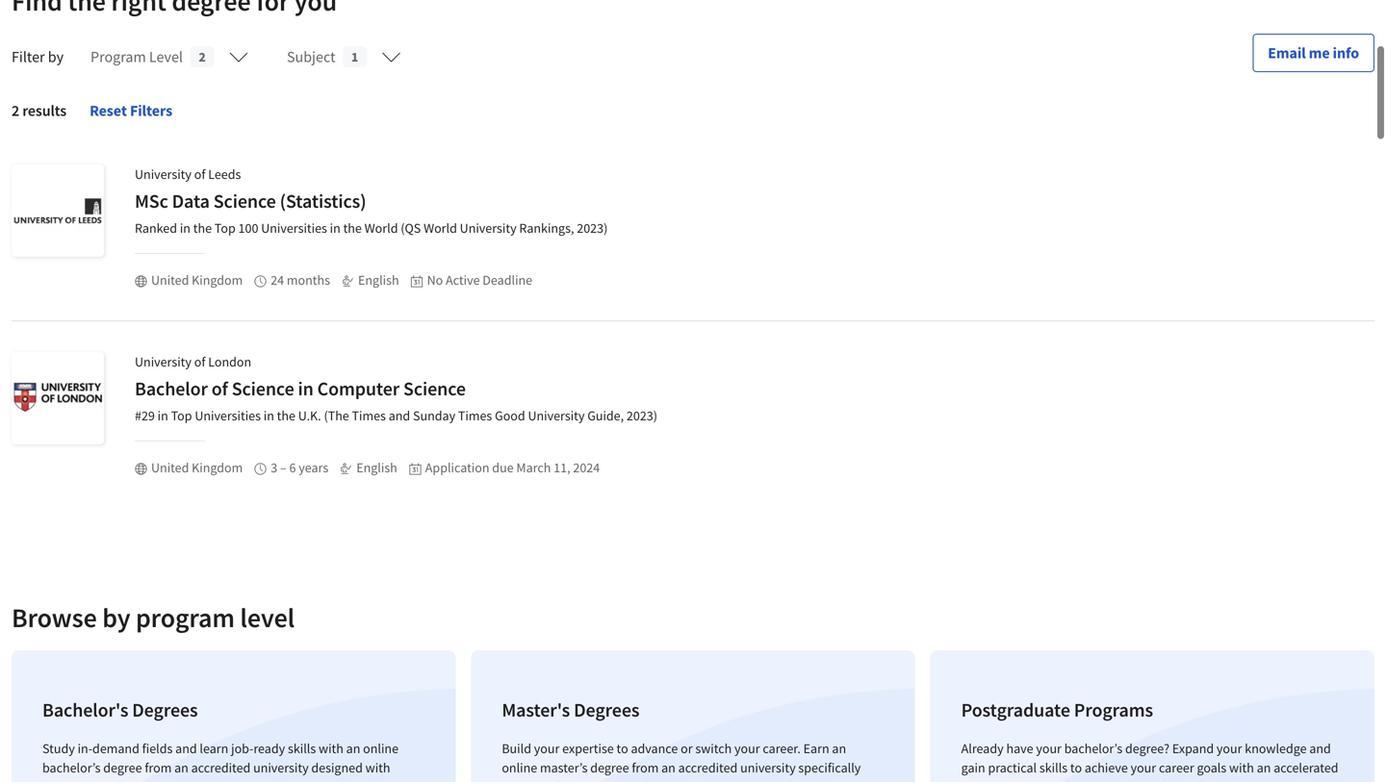 Task type: vqa. For each thing, say whether or not it's contained in the screenshot.
"switch"
yes



Task type: describe. For each thing, give the bounding box(es) containing it.
2 times from the left
[[458, 407, 492, 424]]

university of london bachelor of science in computer science #29 in top universities in the u.k. (the times and sunday times good university guide, 2023)
[[135, 353, 657, 424]]

accredited inside already have your bachelor's degree? expand your knowledge and gain practical skills to achieve your career goals with an accelerated postgraduate certificate or diploma from an accredited university.
[[1208, 779, 1268, 783]]

specifically
[[798, 759, 861, 777]]

bachelor's inside study in-demand fields and learn job-ready skills with an online bachelor's degree from an accredited university designed with flexibility in mind.
[[42, 759, 101, 777]]

science up sunday at the left of the page
[[403, 377, 466, 401]]

and inside university of london bachelor of science in computer science #29 in top universities in the u.k. (the times and sunday times good university guide, 2023)
[[389, 407, 410, 424]]

no
[[427, 271, 443, 289]]

science for of
[[232, 377, 294, 401]]

and inside study in-demand fields and learn job-ready skills with an online bachelor's degree from an accredited university designed with flexibility in mind.
[[175, 740, 197, 757]]

science for data
[[213, 189, 276, 213]]

top inside the university of leeds msc data science (statistics) ranked in the top 100 universities in the world (qs world university rankings, 2023)
[[214, 219, 236, 237]]

subject
[[287, 47, 335, 66]]

build
[[502, 740, 531, 757]]

skills inside already have your bachelor's degree? expand your knowledge and gain practical skills to achieve your career goals with an accelerated postgraduate certificate or diploma from an accredited university.
[[1039, 759, 1068, 777]]

of for data
[[194, 166, 205, 183]]

program level
[[91, 47, 183, 66]]

reset filters button
[[74, 88, 188, 134]]

data
[[172, 189, 210, 213]]

with inside already have your bachelor's degree? expand your knowledge and gain practical skills to achieve your career goals with an accelerated postgraduate certificate or diploma from an accredited university.
[[1229, 759, 1254, 777]]

university right good at left
[[528, 407, 585, 424]]

info
[[1333, 43, 1359, 63]]

the for computer
[[277, 407, 295, 424]]

working
[[574, 779, 620, 783]]

job-
[[231, 740, 253, 757]]

mind.
[[110, 779, 143, 783]]

university for master's degrees
[[740, 759, 796, 777]]

(the
[[324, 407, 349, 424]]

2023) inside university of london bachelor of science in computer science #29 in top universities in the u.k. (the times and sunday times good university guide, 2023)
[[626, 407, 657, 424]]

reset
[[90, 101, 127, 120]]

email
[[1268, 43, 1306, 63]]

0 horizontal spatial with
[[319, 740, 343, 757]]

months
[[287, 271, 330, 289]]

2 results
[[12, 101, 66, 120]]

no active deadline
[[427, 271, 532, 289]]

filter
[[12, 47, 45, 66]]

your up goals
[[1217, 740, 1242, 757]]

list containing bachelor's degrees
[[4, 643, 1382, 783]]

ranked
[[135, 219, 177, 237]]

1 horizontal spatial with
[[365, 759, 390, 777]]

sunday
[[413, 407, 455, 424]]

years
[[299, 459, 328, 476]]

application due march 11, 2024
[[425, 459, 600, 476]]

0 horizontal spatial the
[[193, 219, 212, 237]]

university for bachelor's degrees
[[253, 759, 309, 777]]

application
[[425, 459, 489, 476]]

and inside already have your bachelor's degree? expand your knowledge and gain practical skills to achieve your career goals with an accelerated postgraduate certificate or diploma from an accredited university.
[[1309, 740, 1331, 757]]

active
[[446, 271, 480, 289]]

u.k.
[[298, 407, 321, 424]]

postgraduate
[[961, 698, 1070, 722]]

accredited for master's degrees
[[678, 759, 738, 777]]

filter by
[[12, 47, 64, 66]]

switch
[[695, 740, 732, 757]]

1 times from the left
[[352, 407, 386, 424]]

career
[[1159, 759, 1194, 777]]

good
[[495, 407, 525, 424]]

fields
[[142, 740, 173, 757]]

email me info
[[1268, 43, 1359, 63]]

3
[[271, 459, 277, 476]]

2 for 2 results
[[12, 101, 19, 120]]

in inside study in-demand fields and learn job-ready skills with an online bachelor's degree from an accredited university designed with flexibility in mind.
[[97, 779, 107, 783]]

in down "(statistics)"
[[330, 219, 341, 237]]

study
[[42, 740, 75, 757]]

in left u.k.
[[263, 407, 274, 424]]

me
[[1309, 43, 1330, 63]]

master's
[[502, 698, 570, 722]]

bachelor's
[[42, 698, 128, 722]]

bachelor's degrees
[[42, 698, 198, 722]]

university of london image
[[12, 352, 104, 445]]

your up master's
[[534, 740, 560, 757]]

london
[[208, 353, 251, 371]]

6
[[289, 459, 296, 476]]

24
[[271, 271, 284, 289]]

2023) inside the university of leeds msc data science (statistics) ranked in the top 100 universities in the world (qs world university rankings, 2023)
[[577, 219, 608, 237]]

100
[[238, 219, 258, 237]]

english for in
[[356, 459, 397, 476]]

level
[[240, 601, 295, 635]]

results
[[22, 101, 66, 120]]

certificate
[[1039, 779, 1095, 783]]

goals
[[1197, 759, 1226, 777]]

of for of
[[194, 353, 205, 371]]

university of leeds image
[[12, 165, 104, 257]]

build your expertise to advance or switch your career. earn an online master's degree from an accredited university specifically designed for working professionals.
[[502, 740, 861, 783]]

programs
[[1074, 698, 1153, 722]]

bachelor's inside already have your bachelor's degree? expand your knowledge and gain practical skills to achieve your career goals with an accelerated postgraduate certificate or diploma from an accredited university.
[[1064, 740, 1122, 757]]

(qs
[[401, 219, 421, 237]]

in-
[[78, 740, 92, 757]]

postgraduate programs
[[961, 698, 1153, 722]]

career.
[[763, 740, 801, 757]]

achieve
[[1085, 759, 1128, 777]]

designed inside build your expertise to advance or switch your career. earn an online master's degree from an accredited university specifically designed for working professionals.
[[502, 779, 553, 783]]

university of leeds msc data science (statistics) ranked in the top 100 universities in the world (qs world university rankings, 2023)
[[135, 166, 608, 237]]

master's
[[540, 759, 588, 777]]

accelerated
[[1274, 759, 1338, 777]]

english for (statistics)
[[358, 271, 399, 289]]

practical
[[988, 759, 1037, 777]]

leeds
[[208, 166, 241, 183]]

university up no active deadline
[[460, 219, 516, 237]]

degree for bachelor's
[[103, 759, 142, 777]]

browse
[[12, 601, 97, 635]]

due
[[492, 459, 514, 476]]

your right have
[[1036, 740, 1062, 757]]

flexibility
[[42, 779, 94, 783]]

diploma
[[1112, 779, 1159, 783]]

program
[[91, 47, 146, 66]]



Task type: locate. For each thing, give the bounding box(es) containing it.
0 vertical spatial or
[[681, 740, 693, 757]]

by for filter
[[48, 47, 64, 66]]

2 left results
[[12, 101, 19, 120]]

skills up certificate
[[1039, 759, 1068, 777]]

to left the advance
[[617, 740, 628, 757]]

0 vertical spatial designed
[[311, 759, 363, 777]]

from for bachelor's degrees
[[145, 759, 172, 777]]

united down #29
[[151, 459, 189, 476]]

degree up working
[[590, 759, 629, 777]]

world right (qs
[[424, 219, 457, 237]]

skills inside study in-demand fields and learn job-ready skills with an online bachelor's degree from an accredited university designed with flexibility in mind.
[[288, 740, 316, 757]]

0 horizontal spatial top
[[171, 407, 192, 424]]

1 horizontal spatial top
[[214, 219, 236, 237]]

0 horizontal spatial degrees
[[132, 698, 198, 722]]

times down computer
[[352, 407, 386, 424]]

1 horizontal spatial world
[[424, 219, 457, 237]]

accredited down learn
[[191, 759, 251, 777]]

0 vertical spatial bachelor's
[[1064, 740, 1122, 757]]

1 horizontal spatial degrees
[[574, 698, 639, 722]]

1 university from the left
[[253, 759, 309, 777]]

science up 100
[[213, 189, 276, 213]]

guide,
[[587, 407, 624, 424]]

0 horizontal spatial bachelor's
[[42, 759, 101, 777]]

1 vertical spatial bachelor's
[[42, 759, 101, 777]]

0 horizontal spatial and
[[175, 740, 197, 757]]

3 – 6 years
[[271, 459, 328, 476]]

1 vertical spatial of
[[194, 353, 205, 371]]

1 vertical spatial or
[[1098, 779, 1110, 783]]

11,
[[554, 459, 570, 476]]

by
[[48, 47, 64, 66], [102, 601, 130, 635]]

degree
[[103, 759, 142, 777], [590, 759, 629, 777]]

bachelor's
[[1064, 740, 1122, 757], [42, 759, 101, 777]]

online inside study in-demand fields and learn job-ready skills with an online bachelor's degree from an accredited university designed with flexibility in mind.
[[363, 740, 399, 757]]

top
[[214, 219, 236, 237], [171, 407, 192, 424]]

in right #29
[[158, 407, 168, 424]]

or
[[681, 740, 693, 757], [1098, 779, 1110, 783]]

university
[[253, 759, 309, 777], [740, 759, 796, 777]]

by right the "filter"
[[48, 47, 64, 66]]

your right switch
[[734, 740, 760, 757]]

0 horizontal spatial by
[[48, 47, 64, 66]]

from inside build your expertise to advance or switch your career. earn an online master's degree from an accredited university specifically designed for working professionals.
[[632, 759, 659, 777]]

in up u.k.
[[298, 377, 314, 401]]

degrees for master's degrees
[[574, 698, 639, 722]]

2 world from the left
[[424, 219, 457, 237]]

universities inside the university of leeds msc data science (statistics) ranked in the top 100 universities in the world (qs world university rankings, 2023)
[[261, 219, 327, 237]]

already have your bachelor's degree? expand your knowledge and gain practical skills to achieve your career goals with an accelerated postgraduate certificate or diploma from an accredited university.
[[961, 740, 1338, 783]]

postgraduate
[[961, 779, 1036, 783]]

1 horizontal spatial bachelor's
[[1064, 740, 1122, 757]]

science down london
[[232, 377, 294, 401]]

study in-demand fields and learn job-ready skills with an online bachelor's degree from an accredited university designed with flexibility in mind.
[[42, 740, 399, 783]]

and up accelerated
[[1309, 740, 1331, 757]]

to
[[617, 740, 628, 757], [1070, 759, 1082, 777]]

from for master's degrees
[[632, 759, 659, 777]]

0 vertical spatial skills
[[288, 740, 316, 757]]

computer
[[317, 377, 400, 401]]

learn
[[200, 740, 228, 757]]

top left 100
[[214, 219, 236, 237]]

0 horizontal spatial or
[[681, 740, 693, 757]]

university up the 'bachelor'
[[135, 353, 191, 371]]

english
[[358, 271, 399, 289], [356, 459, 397, 476]]

english right years
[[356, 459, 397, 476]]

united down ranked
[[151, 271, 189, 289]]

science inside the university of leeds msc data science (statistics) ranked in the top 100 universities in the world (qs world university rankings, 2023)
[[213, 189, 276, 213]]

2 degree from the left
[[590, 759, 629, 777]]

demand
[[92, 740, 139, 757]]

0 vertical spatial united
[[151, 271, 189, 289]]

#29
[[135, 407, 155, 424]]

online for bachelor's degrees
[[363, 740, 399, 757]]

degrees up expertise
[[574, 698, 639, 722]]

bachelor
[[135, 377, 208, 401]]

0 vertical spatial kingdom
[[192, 271, 243, 289]]

1 world from the left
[[364, 219, 398, 237]]

english left the no
[[358, 271, 399, 289]]

already
[[961, 740, 1004, 757]]

0 vertical spatial english
[[358, 271, 399, 289]]

1 horizontal spatial university
[[740, 759, 796, 777]]

united kingdom for of
[[151, 459, 243, 476]]

or left switch
[[681, 740, 693, 757]]

degrees up fields
[[132, 698, 198, 722]]

1 vertical spatial to
[[1070, 759, 1082, 777]]

0 vertical spatial online
[[363, 740, 399, 757]]

expertise
[[562, 740, 614, 757]]

have
[[1006, 740, 1033, 757]]

rankings,
[[519, 219, 574, 237]]

accredited down goals
[[1208, 779, 1268, 783]]

earn
[[803, 740, 829, 757]]

msc
[[135, 189, 168, 213]]

of inside the university of leeds msc data science (statistics) ranked in the top 100 universities in the world (qs world university rankings, 2023)
[[194, 166, 205, 183]]

1 horizontal spatial universities
[[261, 219, 327, 237]]

0 vertical spatial 2023)
[[577, 219, 608, 237]]

top down the 'bachelor'
[[171, 407, 192, 424]]

0 horizontal spatial degree
[[103, 759, 142, 777]]

1 degree from the left
[[103, 759, 142, 777]]

1 vertical spatial united kingdom
[[151, 459, 243, 476]]

from down career
[[1162, 779, 1189, 783]]

1 horizontal spatial from
[[632, 759, 659, 777]]

0 horizontal spatial 2
[[12, 101, 19, 120]]

world left (qs
[[364, 219, 398, 237]]

degree inside build your expertise to advance or switch your career. earn an online master's degree from an accredited university specifically designed for working professionals.
[[590, 759, 629, 777]]

master's degrees
[[502, 698, 639, 722]]

1 vertical spatial 2023)
[[626, 407, 657, 424]]

2023) right guide,
[[626, 407, 657, 424]]

1 horizontal spatial 2023)
[[626, 407, 657, 424]]

1 vertical spatial by
[[102, 601, 130, 635]]

2
[[199, 48, 206, 65], [12, 101, 19, 120]]

2 horizontal spatial from
[[1162, 779, 1189, 783]]

1 horizontal spatial the
[[277, 407, 295, 424]]

degrees
[[132, 698, 198, 722], [574, 698, 639, 722]]

1 horizontal spatial times
[[458, 407, 492, 424]]

online inside build your expertise to advance or switch your career. earn an online master's degree from an accredited university specifically designed for working professionals.
[[502, 759, 537, 777]]

in down data
[[180, 219, 191, 237]]

accredited
[[191, 759, 251, 777], [678, 759, 738, 777], [1208, 779, 1268, 783]]

the
[[193, 219, 212, 237], [343, 219, 362, 237], [277, 407, 295, 424]]

1 vertical spatial skills
[[1039, 759, 1068, 777]]

university
[[135, 166, 191, 183], [460, 219, 516, 237], [135, 353, 191, 371], [528, 407, 585, 424]]

to inside build your expertise to advance or switch your career. earn an online master's degree from an accredited university specifically designed for working professionals.
[[617, 740, 628, 757]]

from up 'professionals.' on the bottom of page
[[632, 759, 659, 777]]

the down data
[[193, 219, 212, 237]]

2 horizontal spatial and
[[1309, 740, 1331, 757]]

universities down london
[[195, 407, 261, 424]]

0 horizontal spatial from
[[145, 759, 172, 777]]

0 horizontal spatial to
[[617, 740, 628, 757]]

universities inside university of london bachelor of science in computer science #29 in top universities in the u.k. (the times and sunday times good university guide, 2023)
[[195, 407, 261, 424]]

an
[[346, 740, 360, 757], [832, 740, 846, 757], [174, 759, 188, 777], [661, 759, 676, 777], [1257, 759, 1271, 777], [1192, 779, 1206, 783]]

times left good at left
[[458, 407, 492, 424]]

0 horizontal spatial world
[[364, 219, 398, 237]]

expand
[[1172, 740, 1214, 757]]

0 horizontal spatial 2023)
[[577, 219, 608, 237]]

degree for master's
[[590, 759, 629, 777]]

ready
[[253, 740, 285, 757]]

1 horizontal spatial by
[[102, 601, 130, 635]]

united kingdom for data
[[151, 271, 243, 289]]

united
[[151, 271, 189, 289], [151, 459, 189, 476]]

0 vertical spatial top
[[214, 219, 236, 237]]

or down 'achieve'
[[1098, 779, 1110, 783]]

reset filters
[[90, 101, 172, 120]]

designed inside study in-demand fields and learn job-ready skills with an online bachelor's degree from an accredited university designed with flexibility in mind.
[[311, 759, 363, 777]]

university inside build your expertise to advance or switch your career. earn an online master's degree from an accredited university specifically designed for working professionals.
[[740, 759, 796, 777]]

university down ready
[[253, 759, 309, 777]]

by right browse
[[102, 601, 130, 635]]

accredited inside study in-demand fields and learn job-ready skills with an online bachelor's degree from an accredited university designed with flexibility in mind.
[[191, 759, 251, 777]]

the down "(statistics)"
[[343, 219, 362, 237]]

2 horizontal spatial with
[[1229, 759, 1254, 777]]

and left sunday at the left of the page
[[389, 407, 410, 424]]

march
[[516, 459, 551, 476]]

of left london
[[194, 353, 205, 371]]

or inside build your expertise to advance or switch your career. earn an online master's degree from an accredited university specifically designed for working professionals.
[[681, 740, 693, 757]]

university down career. at the bottom right
[[740, 759, 796, 777]]

–
[[280, 459, 287, 476]]

2 for 2
[[199, 48, 206, 65]]

the left u.k.
[[277, 407, 295, 424]]

1 vertical spatial 2
[[12, 101, 19, 120]]

1 horizontal spatial accredited
[[678, 759, 738, 777]]

1 horizontal spatial skills
[[1039, 759, 1068, 777]]

2 horizontal spatial accredited
[[1208, 779, 1268, 783]]

2 vertical spatial of
[[212, 377, 228, 401]]

kingdom for data
[[192, 271, 243, 289]]

from
[[145, 759, 172, 777], [632, 759, 659, 777], [1162, 779, 1189, 783]]

1 degrees from the left
[[132, 698, 198, 722]]

and left learn
[[175, 740, 197, 757]]

level
[[149, 47, 183, 66]]

1 horizontal spatial degree
[[590, 759, 629, 777]]

universities
[[261, 219, 327, 237], [195, 407, 261, 424]]

from inside already have your bachelor's degree? expand your knowledge and gain practical skills to achieve your career goals with an accelerated postgraduate certificate or diploma from an accredited university.
[[1162, 779, 1189, 783]]

0 vertical spatial 2
[[199, 48, 206, 65]]

filters
[[130, 101, 172, 120]]

1 kingdom from the top
[[192, 271, 243, 289]]

0 vertical spatial to
[[617, 740, 628, 757]]

2 united kingdom from the top
[[151, 459, 243, 476]]

university up msc
[[135, 166, 191, 183]]

0 horizontal spatial skills
[[288, 740, 316, 757]]

deadline
[[483, 271, 532, 289]]

(statistics)
[[280, 189, 366, 213]]

1 horizontal spatial or
[[1098, 779, 1110, 783]]

degree up mind.
[[103, 759, 142, 777]]

0 vertical spatial by
[[48, 47, 64, 66]]

1 united kingdom from the top
[[151, 271, 243, 289]]

in left mind.
[[97, 779, 107, 783]]

1 horizontal spatial to
[[1070, 759, 1082, 777]]

2 kingdom from the top
[[192, 459, 243, 476]]

university inside study in-demand fields and learn job-ready skills with an online bachelor's degree from an accredited university designed with flexibility in mind.
[[253, 759, 309, 777]]

by for browse
[[102, 601, 130, 635]]

top inside university of london bachelor of science in computer science #29 in top universities in the u.k. (the times and sunday times good university guide, 2023)
[[171, 407, 192, 424]]

accredited inside build your expertise to advance or switch your career. earn an online master's degree from an accredited university specifically designed for working professionals.
[[678, 759, 738, 777]]

to up certificate
[[1070, 759, 1082, 777]]

0 horizontal spatial times
[[352, 407, 386, 424]]

accredited down switch
[[678, 759, 738, 777]]

kingdom left 24
[[192, 271, 243, 289]]

universities for (statistics)
[[261, 219, 327, 237]]

0 horizontal spatial accredited
[[191, 759, 251, 777]]

advance
[[631, 740, 678, 757]]

0 vertical spatial united kingdom
[[151, 271, 243, 289]]

0 horizontal spatial university
[[253, 759, 309, 777]]

kingdom for of
[[192, 459, 243, 476]]

0 vertical spatial of
[[194, 166, 205, 183]]

knowledge
[[1245, 740, 1307, 757]]

1 vertical spatial united
[[151, 459, 189, 476]]

skills right ready
[[288, 740, 316, 757]]

2 degrees from the left
[[574, 698, 639, 722]]

bachelor's up flexibility at the left
[[42, 759, 101, 777]]

world
[[364, 219, 398, 237], [424, 219, 457, 237]]

0 horizontal spatial universities
[[195, 407, 261, 424]]

1 vertical spatial english
[[356, 459, 397, 476]]

science
[[213, 189, 276, 213], [232, 377, 294, 401], [403, 377, 466, 401]]

from down fields
[[145, 759, 172, 777]]

online for master's degrees
[[502, 759, 537, 777]]

universities down "(statistics)"
[[261, 219, 327, 237]]

your up diploma
[[1131, 759, 1156, 777]]

gain
[[961, 759, 985, 777]]

2023)
[[577, 219, 608, 237], [626, 407, 657, 424]]

email me info button
[[1252, 34, 1374, 72]]

in
[[180, 219, 191, 237], [330, 219, 341, 237], [298, 377, 314, 401], [158, 407, 168, 424], [263, 407, 274, 424], [97, 779, 107, 783]]

united for msc
[[151, 271, 189, 289]]

24 months
[[271, 271, 330, 289]]

0 horizontal spatial designed
[[311, 759, 363, 777]]

degrees for bachelor's degrees
[[132, 698, 198, 722]]

professionals.
[[623, 779, 701, 783]]

list
[[4, 643, 1382, 783]]

0 vertical spatial universities
[[261, 219, 327, 237]]

or inside already have your bachelor's degree? expand your knowledge and gain practical skills to achieve your career goals with an accelerated postgraduate certificate or diploma from an accredited university.
[[1098, 779, 1110, 783]]

accredited for bachelor's degrees
[[191, 759, 251, 777]]

browse by program level
[[12, 601, 295, 635]]

skills
[[288, 740, 316, 757], [1039, 759, 1068, 777]]

1 horizontal spatial designed
[[502, 779, 553, 783]]

2 horizontal spatial the
[[343, 219, 362, 237]]

1 vertical spatial online
[[502, 759, 537, 777]]

united kingdom down #29
[[151, 459, 243, 476]]

2 university from the left
[[740, 759, 796, 777]]

1
[[351, 48, 358, 65]]

1 vertical spatial designed
[[502, 779, 553, 783]]

1 horizontal spatial online
[[502, 759, 537, 777]]

2024
[[573, 459, 600, 476]]

united for bachelor
[[151, 459, 189, 476]]

the for ranked
[[343, 219, 362, 237]]

university.
[[1270, 779, 1329, 783]]

universities for in
[[195, 407, 261, 424]]

1 vertical spatial universities
[[195, 407, 261, 424]]

of down london
[[212, 377, 228, 401]]

united kingdom down ranked
[[151, 271, 243, 289]]

the inside university of london bachelor of science in computer science #29 in top universities in the u.k. (the times and sunday times good university guide, 2023)
[[277, 407, 295, 424]]

of left leeds at the top left
[[194, 166, 205, 183]]

1 vertical spatial top
[[171, 407, 192, 424]]

2023) right rankings,
[[577, 219, 608, 237]]

1 horizontal spatial and
[[389, 407, 410, 424]]

from inside study in-demand fields and learn job-ready skills with an online bachelor's degree from an accredited university designed with flexibility in mind.
[[145, 759, 172, 777]]

kingdom left 3
[[192, 459, 243, 476]]

bachelor's up 'achieve'
[[1064, 740, 1122, 757]]

program
[[136, 601, 235, 635]]

for
[[556, 779, 572, 783]]

your
[[534, 740, 560, 757], [734, 740, 760, 757], [1036, 740, 1062, 757], [1217, 740, 1242, 757], [1131, 759, 1156, 777]]

1 horizontal spatial 2
[[199, 48, 206, 65]]

to inside already have your bachelor's degree? expand your knowledge and gain practical skills to achieve your career goals with an accelerated postgraduate certificate or diploma from an accredited university.
[[1070, 759, 1082, 777]]

2 united from the top
[[151, 459, 189, 476]]

0 horizontal spatial online
[[363, 740, 399, 757]]

1 vertical spatial kingdom
[[192, 459, 243, 476]]

2 right level
[[199, 48, 206, 65]]

1 united from the top
[[151, 271, 189, 289]]

degree inside study in-demand fields and learn job-ready skills with an online bachelor's degree from an accredited university designed with flexibility in mind.
[[103, 759, 142, 777]]



